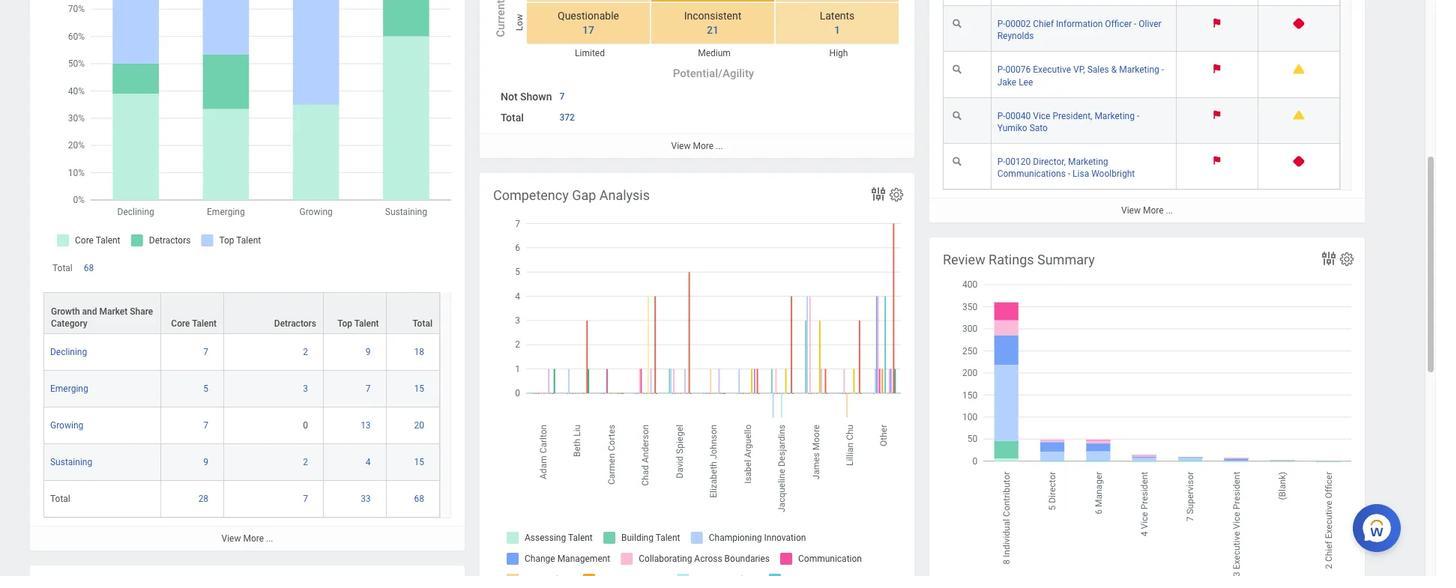 Task type: locate. For each thing, give the bounding box(es) containing it.
view inside succession plans at risk element
[[1121, 205, 1141, 216]]

view more ... link up 'enable engaging careers' element
[[30, 526, 465, 551]]

2 vertical spatial ...
[[266, 534, 273, 544]]

15 button for 7
[[414, 383, 426, 395]]

more down potential/agility
[[693, 141, 714, 151]]

2 15 from the top
[[414, 457, 424, 468]]

view for succession plans at risk element at the right of the page's view more ... "link"
[[1121, 205, 1141, 216]]

row
[[943, 0, 1340, 6], [43, 293, 440, 334], [43, 334, 440, 371], [43, 371, 440, 408], [43, 408, 440, 445], [43, 445, 440, 481], [43, 481, 440, 518]]

0 vertical spatial view more ... link
[[480, 133, 914, 158]]

18
[[414, 347, 424, 358]]

1 horizontal spatial view more ...
[[671, 141, 723, 151]]

total down not
[[501, 112, 524, 124]]

68 button up and
[[84, 262, 96, 274]]

succession plans at risk element
[[929, 0, 1365, 223]]

1 horizontal spatial ...
[[716, 141, 723, 151]]

view more ... up 'enable engaging careers' element
[[221, 534, 273, 544]]

p-
[[997, 19, 1006, 29], [997, 65, 1006, 75], [997, 111, 1006, 121], [997, 156, 1006, 167]]

more inside succession plans at risk element
[[1143, 205, 1164, 216]]

2 down detractors
[[303, 347, 308, 358]]

view more ... inside succession plans at risk element
[[1121, 205, 1173, 216]]

0 vertical spatial more
[[693, 141, 714, 151]]

2 horizontal spatial view more ...
[[1121, 205, 1173, 216]]

2
[[303, 347, 308, 358], [303, 457, 308, 468]]

p-00002 chief information officer - oliver reynolds row
[[943, 6, 1340, 52]]

top
[[338, 319, 352, 329]]

0 horizontal spatial view more ... link
[[30, 526, 465, 551]]

2 horizontal spatial view
[[1121, 205, 1141, 216]]

view for view more ... "link" related to "performance by potential/agility" element
[[671, 141, 691, 151]]

2 vertical spatial view more ...
[[221, 534, 273, 544]]

p- for 00076
[[997, 65, 1006, 75]]

21 button
[[698, 23, 721, 37]]

1 vertical spatial 9 button
[[203, 457, 211, 469]]

2 for 9
[[303, 347, 308, 358]]

15 down 18 button on the bottom of page
[[414, 384, 424, 394]]

1 vertical spatial more
[[1143, 205, 1164, 216]]

view more ...
[[671, 141, 723, 151], [1121, 205, 1173, 216], [221, 534, 273, 544]]

view more ... for talent by market share / growth element view more ... "link"
[[221, 534, 273, 544]]

1 horizontal spatial 68
[[414, 494, 424, 505]]

view more ... for view more ... "link" related to "performance by potential/agility" element
[[671, 141, 723, 151]]

15 button up 20
[[414, 383, 426, 395]]

2 vertical spatial more
[[243, 534, 264, 544]]

more inside talent by market share / growth element
[[243, 534, 264, 544]]

more for talent by market share / growth element
[[243, 534, 264, 544]]

0 horizontal spatial view
[[221, 534, 241, 544]]

2 button
[[303, 346, 310, 359], [303, 457, 310, 469]]

1 vertical spatial 2
[[303, 457, 308, 468]]

inconsistent
[[684, 10, 742, 22]]

summary
[[1037, 252, 1095, 268]]

2 button down 0 button
[[303, 457, 310, 469]]

sato
[[1030, 123, 1048, 133]]

questionable
[[558, 10, 619, 22]]

2 button for 4
[[303, 457, 310, 469]]

2 vertical spatial marketing
[[1068, 156, 1108, 167]]

oliver
[[1139, 19, 1161, 29]]

0 horizontal spatial view more ...
[[221, 534, 273, 544]]

2 horizontal spatial ...
[[1166, 205, 1173, 216]]

1 vertical spatial 15
[[414, 457, 424, 468]]

1 vertical spatial ...
[[1166, 205, 1173, 216]]

more up 'enable engaging careers' element
[[243, 534, 264, 544]]

0 vertical spatial 2
[[303, 347, 308, 358]]

2 for 4
[[303, 457, 308, 468]]

jake
[[997, 77, 1017, 87]]

shown
[[520, 91, 552, 103]]

core talent
[[171, 319, 217, 329]]

3 p- from the top
[[997, 111, 1006, 121]]

0 vertical spatial 68
[[84, 263, 94, 274]]

core talent button
[[162, 293, 223, 334]]

view more ... inside "performance by potential/agility" element
[[671, 141, 723, 151]]

1 vertical spatial 9
[[203, 457, 208, 468]]

share
[[130, 307, 153, 317]]

1 p- from the top
[[997, 19, 1006, 29]]

more for "performance by potential/agility" element
[[693, 141, 714, 151]]

talent right top on the left bottom of the page
[[354, 319, 379, 329]]

... up 'enable engaging careers' element
[[266, 534, 273, 544]]

- inside p-00120 director, marketing communications - lisa woolbright
[[1068, 169, 1070, 179]]

p- inside 'p-00040 vice president, marketing - yumiko sato'
[[997, 111, 1006, 121]]

view more ... link down potential/agility
[[480, 133, 914, 158]]

... down p-00120 director, marketing communications - lisa woolbright row
[[1166, 205, 1173, 216]]

68 up and
[[84, 263, 94, 274]]

analysis
[[599, 187, 650, 203]]

20 button
[[414, 420, 426, 432]]

emerging
[[50, 384, 88, 394]]

17 button
[[573, 23, 597, 37]]

2 vertical spatial view more ... link
[[30, 526, 465, 551]]

p- up yumiko
[[997, 111, 1006, 121]]

0 horizontal spatial talent
[[192, 319, 217, 329]]

marketing up lisa
[[1068, 156, 1108, 167]]

2 vertical spatial view
[[221, 534, 241, 544]]

4 p- from the top
[[997, 156, 1006, 167]]

... down potential/agility
[[716, 141, 723, 151]]

cell
[[943, 0, 991, 6], [991, 0, 1177, 6], [1177, 0, 1258, 6], [1258, 0, 1340, 6]]

configure review ratings summary image
[[1339, 251, 1355, 268]]

-
[[1134, 19, 1137, 29], [1162, 65, 1164, 75], [1137, 111, 1139, 121], [1068, 169, 1070, 179]]

view more ... link for talent by market share / growth element
[[30, 526, 465, 551]]

p- up reynolds at right
[[997, 19, 1006, 29]]

2 talent from the left
[[354, 319, 379, 329]]

p- for 00040
[[997, 111, 1006, 121]]

1 vertical spatial view
[[1121, 205, 1141, 216]]

0 vertical spatial 15 button
[[414, 383, 426, 395]]

view more ... down p-00120 director, marketing communications - lisa woolbright row
[[1121, 205, 1173, 216]]

view
[[671, 141, 691, 151], [1121, 205, 1141, 216], [221, 534, 241, 544]]

p- inside p-00120 director, marketing communications - lisa woolbright
[[997, 156, 1006, 167]]

talent for top talent
[[354, 319, 379, 329]]

68 right 33 button at the bottom left of the page
[[414, 494, 424, 505]]

view inside "performance by potential/agility" element
[[671, 141, 691, 151]]

... inside "performance by potential/agility" element
[[716, 141, 723, 151]]

0 vertical spatial 9
[[366, 347, 371, 358]]

... for succession plans at risk element at the right of the page
[[1166, 205, 1173, 216]]

9 up 28 button
[[203, 457, 208, 468]]

0 vertical spatial 15
[[414, 384, 424, 394]]

0 horizontal spatial more
[[243, 534, 264, 544]]

total inside popup button
[[413, 319, 432, 329]]

1 vertical spatial view more ... link
[[929, 198, 1365, 223]]

detractors
[[274, 319, 316, 329]]

1 vertical spatial 15 button
[[414, 457, 426, 469]]

1 vertical spatial 2 button
[[303, 457, 310, 469]]

configure competency gap analysis image
[[888, 187, 905, 203]]

lee
[[1019, 77, 1033, 87]]

p-00120 director, marketing communications - lisa woolbright link
[[997, 153, 1135, 179]]

p-00002 chief information officer - oliver reynolds
[[997, 19, 1161, 41]]

1 horizontal spatial 9
[[366, 347, 371, 358]]

0 vertical spatial 2 button
[[303, 346, 310, 359]]

view inside talent by market share / growth element
[[221, 534, 241, 544]]

1 15 button from the top
[[414, 383, 426, 395]]

- down "p-00076 executive vp, sales & marketing - jake lee" row
[[1137, 111, 1139, 121]]

33 button
[[361, 493, 373, 505]]

1 talent from the left
[[192, 319, 217, 329]]

2 2 from the top
[[303, 457, 308, 468]]

7 button down the core talent
[[203, 346, 211, 359]]

0 horizontal spatial 68 button
[[84, 262, 96, 274]]

7 up 13 button
[[366, 384, 371, 394]]

more inside "performance by potential/agility" element
[[693, 141, 714, 151]]

1 vertical spatial view more ...
[[1121, 205, 1173, 216]]

reynolds
[[997, 31, 1034, 41]]

7 button up the 372 on the top left of the page
[[559, 91, 567, 103]]

0 horizontal spatial 68
[[84, 263, 94, 274]]

0 horizontal spatial ...
[[266, 534, 273, 544]]

marketing right president,
[[1095, 111, 1135, 121]]

- down p-00002 chief information officer - oliver reynolds row
[[1162, 65, 1164, 75]]

view more ... link
[[480, 133, 914, 158], [929, 198, 1365, 223], [30, 526, 465, 551]]

low
[[514, 14, 525, 31]]

15 for 4
[[414, 457, 424, 468]]

1 horizontal spatial talent
[[354, 319, 379, 329]]

0
[[303, 421, 308, 431]]

68
[[84, 263, 94, 274], [414, 494, 424, 505]]

9
[[366, 347, 371, 358], [203, 457, 208, 468]]

- inside p-00076 executive vp, sales & marketing - jake lee
[[1162, 65, 1164, 75]]

15
[[414, 384, 424, 394], [414, 457, 424, 468]]

9 down top talent at the bottom of page
[[366, 347, 371, 358]]

more down p-00120 director, marketing communications - lisa woolbright row
[[1143, 205, 1164, 216]]

p- inside p-00002 chief information officer - oliver reynolds
[[997, 19, 1006, 29]]

- inside 'p-00040 vice president, marketing - yumiko sato'
[[1137, 111, 1139, 121]]

0 vertical spatial 9 button
[[366, 346, 373, 359]]

row containing emerging
[[43, 371, 440, 408]]

2 down 0 button
[[303, 457, 308, 468]]

p-00120 director, marketing communications - lisa woolbright row
[[943, 144, 1340, 190]]

2 button down detractors
[[303, 346, 310, 359]]

9 button down top talent at the bottom of page
[[366, 346, 373, 359]]

p-00120 director, marketing communications - lisa woolbright
[[997, 156, 1135, 179]]

2 p- from the top
[[997, 65, 1006, 75]]

questionable 17
[[558, 10, 619, 36]]

p-00076 executive vp, sales & marketing - jake lee link
[[997, 62, 1164, 87]]

1 button
[[825, 23, 842, 37]]

p- up jake
[[997, 65, 1006, 75]]

1 horizontal spatial more
[[693, 141, 714, 151]]

1 vertical spatial marketing
[[1095, 111, 1135, 121]]

1 horizontal spatial 9 button
[[366, 346, 373, 359]]

1 horizontal spatial view
[[671, 141, 691, 151]]

9 button up 28 button
[[203, 457, 211, 469]]

- inside p-00002 chief information officer - oliver reynolds
[[1134, 19, 1137, 29]]

- left oliver
[[1134, 19, 1137, 29]]

2 horizontal spatial more
[[1143, 205, 1164, 216]]

executive
[[1033, 65, 1071, 75]]

1 15 from the top
[[414, 384, 424, 394]]

...
[[716, 141, 723, 151], [1166, 205, 1173, 216], [266, 534, 273, 544]]

68 button right 33 button at the bottom left of the page
[[414, 493, 426, 505]]

ratings
[[989, 252, 1034, 268]]

1 horizontal spatial view more ... link
[[480, 133, 914, 158]]

7 up the 372 on the top left of the page
[[559, 92, 565, 102]]

total up 18 button on the bottom of page
[[413, 319, 432, 329]]

15 button down the 20 button
[[414, 457, 426, 469]]

view more ... for succession plans at risk element at the right of the page's view more ... "link"
[[1121, 205, 1173, 216]]

7 button
[[559, 91, 567, 103], [203, 346, 211, 359], [366, 383, 373, 395], [203, 420, 211, 432], [303, 493, 310, 505]]

1 vertical spatial 68
[[414, 494, 424, 505]]

00120
[[1006, 156, 1031, 167]]

p-00002 chief information officer - oliver reynolds link
[[997, 16, 1161, 41]]

marketing right &
[[1119, 65, 1159, 75]]

1 2 button from the top
[[303, 346, 310, 359]]

1 horizontal spatial 68 button
[[414, 493, 426, 505]]

total button
[[386, 293, 439, 334]]

p- inside p-00076 executive vp, sales & marketing - jake lee
[[997, 65, 1006, 75]]

7 button left 33
[[303, 493, 310, 505]]

... inside talent by market share / growth element
[[266, 534, 273, 544]]

0 vertical spatial ...
[[716, 141, 723, 151]]

... inside succession plans at risk element
[[1166, 205, 1173, 216]]

2 2 button from the top
[[303, 457, 310, 469]]

0 horizontal spatial 9
[[203, 457, 208, 468]]

0 vertical spatial view more ...
[[671, 141, 723, 151]]

1 vertical spatial 68 button
[[414, 493, 426, 505]]

15 down the 20 button
[[414, 457, 424, 468]]

0 vertical spatial marketing
[[1119, 65, 1159, 75]]

view more ... link down p-00120 director, marketing communications - lisa woolbright row
[[929, 198, 1365, 223]]

2 15 button from the top
[[414, 457, 426, 469]]

woolbright
[[1091, 169, 1135, 179]]

p- for 00002
[[997, 19, 1006, 29]]

current
[[494, 0, 507, 37]]

talent right "core"
[[192, 319, 217, 329]]

9 button
[[366, 346, 373, 359], [203, 457, 211, 469]]

3 button
[[303, 383, 310, 395]]

- for p-00002 chief information officer - oliver reynolds
[[1134, 19, 1137, 29]]

view more ... link for "performance by potential/agility" element
[[480, 133, 914, 158]]

view more ... down potential/agility
[[671, 141, 723, 151]]

- left lisa
[[1068, 169, 1070, 179]]

2 horizontal spatial view more ... link
[[929, 198, 1365, 223]]

view more ... inside talent by market share / growth element
[[221, 534, 273, 544]]

0 vertical spatial view
[[671, 141, 691, 151]]

1 2 from the top
[[303, 347, 308, 358]]

p- up the communications
[[997, 156, 1006, 167]]

7 button down 5 button
[[203, 420, 211, 432]]

... for "performance by potential/agility" element
[[716, 141, 723, 151]]

review ratings summary
[[943, 252, 1095, 268]]



Task type: describe. For each thing, give the bounding box(es) containing it.
potential/agility
[[673, 67, 754, 80]]

growing link
[[50, 418, 83, 431]]

vp,
[[1073, 65, 1085, 75]]

2 cell from the left
[[991, 0, 1177, 6]]

row containing total
[[43, 481, 440, 518]]

total up growth
[[52, 263, 73, 274]]

row containing sustaining
[[43, 445, 440, 481]]

... for talent by market share / growth element
[[266, 534, 273, 544]]

372 button
[[559, 112, 577, 124]]

declining link
[[50, 344, 87, 358]]

view for talent by market share / growth element view more ... "link"
[[221, 534, 241, 544]]

00040
[[1006, 111, 1031, 121]]

9 for left 9 button
[[203, 457, 208, 468]]

president,
[[1053, 111, 1092, 121]]

officer
[[1105, 19, 1132, 29]]

13 button
[[361, 420, 373, 432]]

- for p-00120 director, marketing communications - lisa woolbright
[[1068, 169, 1070, 179]]

talent for core talent
[[192, 319, 217, 329]]

2 button for 9
[[303, 346, 310, 359]]

sustaining
[[50, 457, 92, 468]]

gap
[[572, 187, 596, 203]]

emerging link
[[50, 381, 88, 394]]

total down sustaining
[[50, 494, 70, 505]]

1
[[834, 24, 840, 36]]

configure and view chart data image
[[1320, 250, 1338, 268]]

4 cell from the left
[[1258, 0, 1340, 6]]

chief
[[1033, 19, 1054, 29]]

p-00040 vice president, marketing - yumiko sato
[[997, 111, 1139, 133]]

7 inside not shown 7
[[559, 92, 565, 102]]

latents 1
[[820, 10, 855, 36]]

category
[[51, 319, 87, 329]]

row containing declining
[[43, 334, 440, 371]]

15 button for 4
[[414, 457, 426, 469]]

00076
[[1006, 65, 1031, 75]]

competency
[[493, 187, 569, 203]]

&
[[1111, 65, 1117, 75]]

p-00076 executive vp, sales & marketing - jake lee
[[997, 65, 1164, 87]]

7 down the core talent
[[203, 347, 208, 358]]

17
[[582, 24, 594, 36]]

marketing inside p-00076 executive vp, sales & marketing - jake lee
[[1119, 65, 1159, 75]]

7 button up 13 button
[[366, 383, 373, 395]]

high
[[829, 48, 848, 59]]

5
[[203, 384, 208, 394]]

row containing growth and market share category
[[43, 293, 440, 334]]

limited
[[575, 48, 605, 59]]

33
[[361, 494, 371, 505]]

5 button
[[203, 383, 211, 395]]

- for p-00040 vice president, marketing - yumiko sato
[[1137, 111, 1139, 121]]

68 for bottommost the 68 button
[[414, 494, 424, 505]]

medium
[[698, 48, 731, 59]]

talent by market share / growth element
[[30, 0, 465, 551]]

competency gap analysis element
[[480, 173, 914, 576]]

00002
[[1006, 19, 1031, 29]]

more for succession plans at risk element at the right of the page
[[1143, 205, 1164, 216]]

7 left 33
[[303, 494, 308, 505]]

total inside "performance by potential/agility" element
[[501, 112, 524, 124]]

top talent button
[[324, 293, 386, 334]]

21
[[707, 24, 719, 36]]

0 button
[[303, 420, 310, 432]]

7 down 5 button
[[203, 421, 208, 431]]

20
[[414, 421, 424, 431]]

information
[[1056, 19, 1103, 29]]

p-00040 vice president, marketing - yumiko sato link
[[997, 108, 1139, 133]]

review
[[943, 252, 985, 268]]

15 for 7
[[414, 384, 424, 394]]

declining
[[50, 347, 87, 358]]

p- for 00120
[[997, 156, 1006, 167]]

4
[[366, 457, 371, 468]]

yumiko
[[997, 123, 1027, 133]]

sustaining link
[[50, 454, 92, 468]]

0 vertical spatial 68 button
[[84, 262, 96, 274]]

enable engaging careers element
[[30, 566, 465, 576]]

growing
[[50, 421, 83, 431]]

3
[[303, 384, 308, 394]]

p-00076 executive vp, sales & marketing - jake lee row
[[943, 52, 1340, 98]]

lisa
[[1073, 169, 1089, 179]]

13
[[361, 421, 371, 431]]

total element
[[50, 491, 70, 505]]

core
[[171, 319, 190, 329]]

detractors button
[[224, 293, 323, 334]]

communications
[[997, 169, 1066, 179]]

top talent
[[338, 319, 379, 329]]

market
[[99, 307, 128, 317]]

p-00040 vice president, marketing - yumiko sato row
[[943, 98, 1340, 144]]

growth and market share category
[[51, 307, 153, 329]]

vice
[[1033, 111, 1050, 121]]

competency gap analysis
[[493, 187, 650, 203]]

latents
[[820, 10, 855, 22]]

3 cell from the left
[[1177, 0, 1258, 6]]

view more ... link for succession plans at risk element at the right of the page
[[929, 198, 1365, 223]]

28 button
[[198, 493, 211, 505]]

sales
[[1087, 65, 1109, 75]]

growth
[[51, 307, 80, 317]]

and
[[82, 307, 97, 317]]

18 button
[[414, 346, 426, 359]]

growth and market share category button
[[44, 293, 161, 334]]

director,
[[1033, 156, 1066, 167]]

marketing inside 'p-00040 vice president, marketing - yumiko sato'
[[1095, 111, 1135, 121]]

9 for the rightmost 9 button
[[366, 347, 371, 358]]

review ratings summary element
[[929, 238, 1365, 576]]

marketing inside p-00120 director, marketing communications - lisa woolbright
[[1068, 156, 1108, 167]]

configure and view chart data image
[[869, 185, 887, 203]]

inconsistent 21
[[684, 10, 742, 36]]

not shown 7
[[501, 91, 565, 103]]

4 button
[[366, 457, 373, 469]]

68 for topmost the 68 button
[[84, 263, 94, 274]]

performance by potential/agility element
[[480, 0, 914, 158]]

not
[[501, 91, 518, 103]]

1 cell from the left
[[943, 0, 991, 6]]

372
[[559, 112, 575, 123]]

0 horizontal spatial 9 button
[[203, 457, 211, 469]]

28
[[198, 494, 208, 505]]

row containing growing
[[43, 408, 440, 445]]



Task type: vqa. For each thing, say whether or not it's contained in the screenshot.


